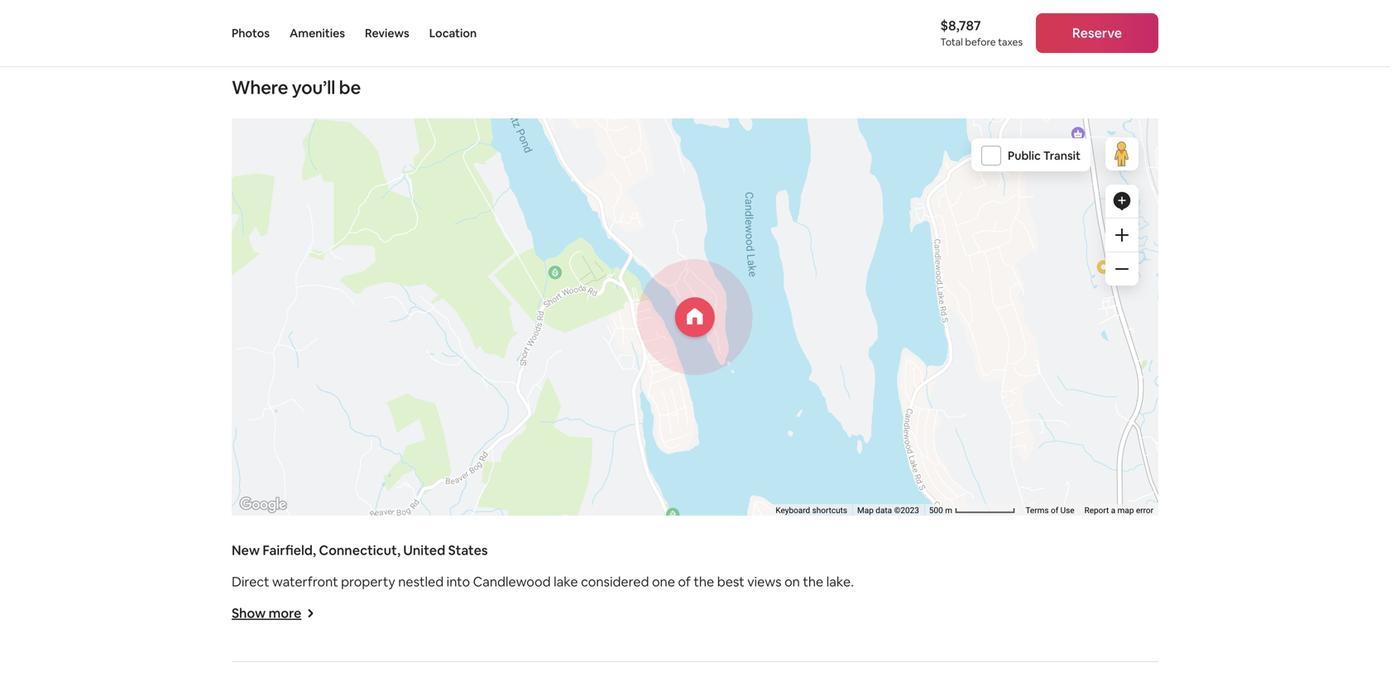 Task type: vqa. For each thing, say whether or not it's contained in the screenshot.
leftmost 5
no



Task type: describe. For each thing, give the bounding box(es) containing it.
states
[[448, 542, 488, 559]]

views
[[748, 573, 782, 590]]

terms of use link
[[1026, 505, 1075, 515]]

show more
[[232, 605, 302, 622]]

add a place to the map image
[[1113, 191, 1133, 211]]

nestled
[[398, 573, 444, 590]]

shortcuts
[[813, 505, 848, 515]]

google image
[[236, 494, 291, 516]]

500 m button
[[925, 504, 1021, 516]]

google map
showing 3 points of interest. region
[[148, 78, 1208, 682]]

location button
[[429, 0, 477, 66]]

property
[[341, 573, 395, 590]]

direct waterfront property nestled into candlewood lake considered one of the best views on the lake.
[[232, 573, 854, 590]]

considered
[[581, 573, 649, 590]]

reviews button
[[365, 0, 410, 66]]

be
[[339, 76, 361, 99]]

public transit
[[1008, 148, 1081, 163]]

map
[[858, 505, 874, 515]]

error
[[1137, 505, 1154, 515]]

keyboard
[[776, 505, 811, 515]]

show
[[232, 605, 266, 622]]

500
[[930, 505, 944, 515]]

candlewood
[[473, 573, 551, 590]]

zoom out image
[[1116, 262, 1129, 276]]

waterfront
[[272, 573, 338, 590]]

amenities
[[290, 26, 345, 41]]

before
[[966, 36, 996, 48]]

photos
[[232, 26, 270, 41]]

use
[[1061, 505, 1075, 515]]

m
[[946, 505, 953, 515]]

data
[[876, 505, 893, 515]]

into
[[447, 573, 470, 590]]

report
[[1085, 505, 1110, 515]]

you'll
[[292, 76, 335, 99]]

map
[[1118, 505, 1135, 515]]

new
[[232, 542, 260, 559]]



Task type: locate. For each thing, give the bounding box(es) containing it.
the
[[694, 573, 715, 590], [803, 573, 824, 590]]

one
[[652, 573, 675, 590]]

keyboard shortcuts button
[[776, 505, 848, 516]]

report a map error link
[[1085, 505, 1154, 515]]

1 horizontal spatial of
[[1051, 505, 1059, 515]]

total
[[941, 36, 963, 48]]

united
[[404, 542, 446, 559]]

fairfield,
[[263, 542, 316, 559]]

drag pegman onto the map to open street view image
[[1106, 137, 1139, 170]]

reserve
[[1073, 24, 1123, 41]]

$8,787
[[941, 17, 982, 34]]

of
[[1051, 505, 1059, 515], [678, 573, 691, 590]]

where you'll be
[[232, 76, 361, 99]]

connecticut,
[[319, 542, 401, 559]]

0 horizontal spatial the
[[694, 573, 715, 590]]

your stay location, map pin image
[[675, 297, 715, 337]]

terms
[[1026, 505, 1049, 515]]

lake.
[[827, 573, 854, 590]]

0 horizontal spatial of
[[678, 573, 691, 590]]

public
[[1008, 148, 1041, 163]]

photos button
[[232, 0, 270, 66]]

show more button
[[232, 605, 315, 622]]

1 vertical spatial of
[[678, 573, 691, 590]]

©2023
[[895, 505, 920, 515]]

terms of use
[[1026, 505, 1075, 515]]

best
[[717, 573, 745, 590]]

0 vertical spatial of
[[1051, 505, 1059, 515]]

more
[[269, 605, 302, 622]]

direct
[[232, 573, 270, 590]]

lake
[[554, 573, 578, 590]]

report a map error
[[1085, 505, 1154, 515]]

the right 'on'
[[803, 573, 824, 590]]

zoom in image
[[1116, 228, 1129, 242]]

reviews
[[365, 26, 410, 41]]

500 m
[[930, 505, 955, 515]]

where
[[232, 76, 288, 99]]

new fairfield, connecticut, united states
[[232, 542, 488, 559]]

1 horizontal spatial the
[[803, 573, 824, 590]]

keyboard shortcuts
[[776, 505, 848, 515]]

on
[[785, 573, 800, 590]]

map data ©2023
[[858, 505, 920, 515]]

2 the from the left
[[803, 573, 824, 590]]

a
[[1112, 505, 1116, 515]]

reserve button
[[1036, 13, 1159, 53]]

the left best
[[694, 573, 715, 590]]

transit
[[1044, 148, 1081, 163]]

location
[[429, 26, 477, 41]]

$8,787 total before taxes
[[941, 17, 1023, 48]]

of right "one"
[[678, 573, 691, 590]]

taxes
[[999, 36, 1023, 48]]

of left use
[[1051, 505, 1059, 515]]

1 the from the left
[[694, 573, 715, 590]]

amenities button
[[290, 0, 345, 66]]



